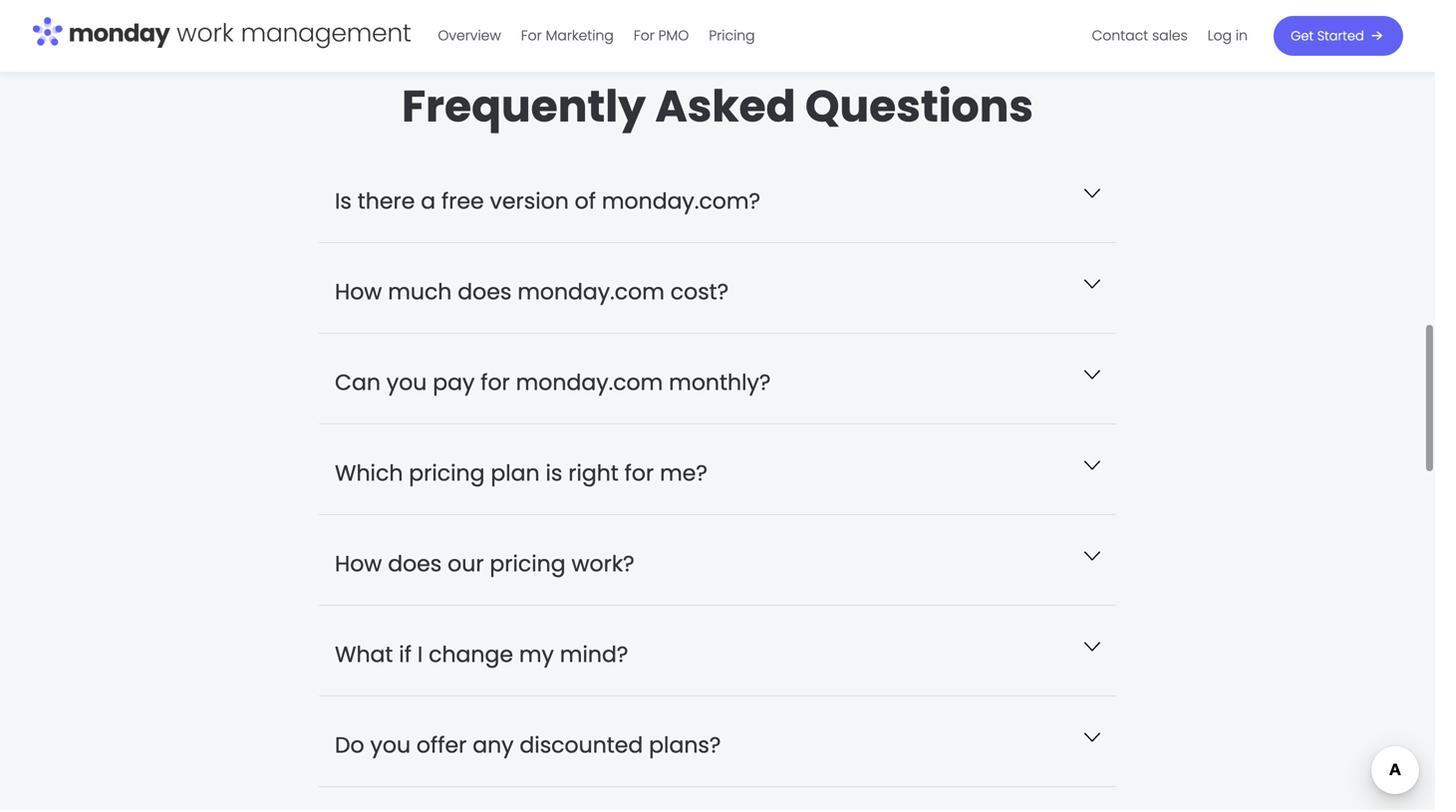 Task type: describe. For each thing, give the bounding box(es) containing it.
overview
[[438, 26, 501, 45]]

for for for pmo
[[634, 26, 655, 45]]

in
[[1236, 26, 1248, 45]]

log
[[1208, 26, 1232, 45]]

do you offer any discounted plans? button
[[319, 696, 1116, 786]]

how does our pricing work? button
[[319, 515, 1116, 605]]

what if i change my mind? button
[[319, 606, 1116, 695]]

pricing inside dropdown button
[[409, 458, 485, 488]]

i
[[417, 639, 423, 670]]

pricing
[[709, 26, 755, 45]]

what if i change my mind?
[[335, 639, 628, 670]]

mind?
[[560, 639, 628, 670]]

overview link
[[428, 20, 511, 52]]

you for can
[[387, 367, 427, 397]]

log in
[[1208, 26, 1248, 45]]

much
[[388, 276, 452, 307]]

do
[[335, 730, 364, 760]]

offer
[[417, 730, 467, 760]]

log in link
[[1198, 20, 1258, 52]]

frequently
[[402, 76, 646, 137]]

a
[[421, 186, 436, 216]]

does inside how much does monday.com cost? dropdown button
[[458, 276, 512, 307]]

can
[[335, 367, 381, 397]]

for inside can you pay for monday.com monthly? dropdown button
[[481, 367, 510, 397]]

pay
[[433, 367, 475, 397]]

for for for marketing
[[521, 26, 542, 45]]

for marketing link
[[511, 20, 624, 52]]

contact sales
[[1092, 26, 1188, 45]]

pricing inside dropdown button
[[490, 548, 566, 579]]

how much does monday.com cost? button
[[319, 243, 1116, 333]]

for marketing
[[521, 26, 614, 45]]

contact
[[1092, 26, 1148, 45]]

monthly?
[[669, 367, 771, 397]]

0 vertical spatial monday.com
[[517, 276, 665, 307]]

right
[[568, 458, 619, 488]]

marketing
[[546, 26, 614, 45]]

do you offer any discounted plans?
[[335, 730, 721, 760]]

what
[[335, 639, 393, 670]]

which pricing plan is right for me? button
[[319, 424, 1116, 514]]

my
[[519, 639, 554, 670]]



Task type: locate. For each thing, give the bounding box(es) containing it.
get
[[1291, 27, 1314, 45]]

0 vertical spatial you
[[387, 367, 427, 397]]

cost?
[[670, 276, 729, 307]]

is
[[546, 458, 562, 488]]

which pricing plan is right for me?
[[335, 458, 708, 488]]

sales
[[1152, 26, 1188, 45]]

2 for from the left
[[634, 26, 655, 45]]

frequently asked questions
[[402, 76, 1033, 137]]

1 vertical spatial monday.com
[[516, 367, 663, 397]]

how up what
[[335, 548, 382, 579]]

1 how from the top
[[335, 276, 382, 307]]

how for how does our pricing work?
[[335, 548, 382, 579]]

0 horizontal spatial pricing
[[409, 458, 485, 488]]

monday.com
[[517, 276, 665, 307], [516, 367, 663, 397]]

how left much
[[335, 276, 382, 307]]

1 horizontal spatial for
[[625, 458, 654, 488]]

0 vertical spatial how
[[335, 276, 382, 307]]

started
[[1317, 27, 1364, 45]]

of
[[575, 186, 596, 216]]

1 vertical spatial how
[[335, 548, 382, 579]]

how
[[335, 276, 382, 307], [335, 548, 382, 579]]

change
[[429, 639, 513, 670]]

for
[[481, 367, 510, 397], [625, 458, 654, 488]]

monday.com down the of at the top of the page
[[517, 276, 665, 307]]

monday.com up right
[[516, 367, 663, 397]]

0 horizontal spatial does
[[388, 548, 442, 579]]

1 vertical spatial does
[[388, 548, 442, 579]]

for right pay
[[481, 367, 510, 397]]

1 horizontal spatial does
[[458, 276, 512, 307]]

version
[[490, 186, 569, 216]]

1 vertical spatial pricing
[[490, 548, 566, 579]]

free
[[441, 186, 484, 216]]

our
[[448, 548, 484, 579]]

does
[[458, 276, 512, 307], [388, 548, 442, 579]]

contact sales link
[[1082, 20, 1198, 52]]

how does our pricing work?
[[335, 548, 635, 579]]

questions
[[805, 76, 1033, 137]]

if
[[399, 639, 412, 670]]

0 vertical spatial pricing
[[409, 458, 485, 488]]

1 horizontal spatial for
[[634, 26, 655, 45]]

how much does monday.com cost?
[[335, 276, 729, 307]]

can you pay for monday.com monthly? button
[[319, 334, 1116, 423]]

can you pay for monday.com monthly?
[[335, 367, 771, 397]]

1 vertical spatial you
[[370, 730, 411, 760]]

for left marketing at left top
[[521, 26, 542, 45]]

you
[[387, 367, 427, 397], [370, 730, 411, 760]]

is there a free version of monday.com?
[[335, 186, 761, 216]]

0 horizontal spatial for
[[481, 367, 510, 397]]

monday.com work management image
[[32, 13, 412, 55]]

1 vertical spatial for
[[625, 458, 654, 488]]

pricing right our
[[490, 548, 566, 579]]

1 horizontal spatial pricing
[[490, 548, 566, 579]]

is there a free version of monday.com? button
[[319, 152, 1116, 242]]

pmo
[[658, 26, 689, 45]]

0 horizontal spatial for
[[521, 26, 542, 45]]

plans?
[[649, 730, 721, 760]]

0 vertical spatial for
[[481, 367, 510, 397]]

list containing contact sales
[[1082, 0, 1258, 72]]

there
[[358, 186, 415, 216]]

1 for from the left
[[521, 26, 542, 45]]

for inside which pricing plan is right for me? dropdown button
[[625, 458, 654, 488]]

list
[[1082, 0, 1258, 72]]

does right much
[[458, 276, 512, 307]]

0 vertical spatial does
[[458, 276, 512, 307]]

which
[[335, 458, 403, 488]]

you for do
[[370, 730, 411, 760]]

asked
[[655, 76, 796, 137]]

pricing left plan
[[409, 458, 485, 488]]

plan
[[491, 458, 540, 488]]

how for how much does monday.com cost?
[[335, 276, 382, 307]]

you left pay
[[387, 367, 427, 397]]

pricing link
[[699, 20, 765, 52]]

for pmo link
[[624, 20, 699, 52]]

discounted
[[520, 730, 643, 760]]

for left pmo
[[634, 26, 655, 45]]

does inside how does our pricing work? dropdown button
[[388, 548, 442, 579]]

main element
[[428, 0, 1403, 72]]

is
[[335, 186, 352, 216]]

for left me?
[[625, 458, 654, 488]]

work?
[[572, 548, 635, 579]]

for
[[521, 26, 542, 45], [634, 26, 655, 45]]

2 how from the top
[[335, 548, 382, 579]]

pricing
[[409, 458, 485, 488], [490, 548, 566, 579]]

you right the do
[[370, 730, 411, 760]]

does left our
[[388, 548, 442, 579]]

for pmo
[[634, 26, 689, 45]]

get started button
[[1274, 16, 1403, 56]]

monday.com?
[[602, 186, 761, 216]]

me?
[[660, 458, 708, 488]]

get started
[[1291, 27, 1364, 45]]

any
[[473, 730, 514, 760]]



Task type: vqa. For each thing, say whether or not it's contained in the screenshot.
payment
no



